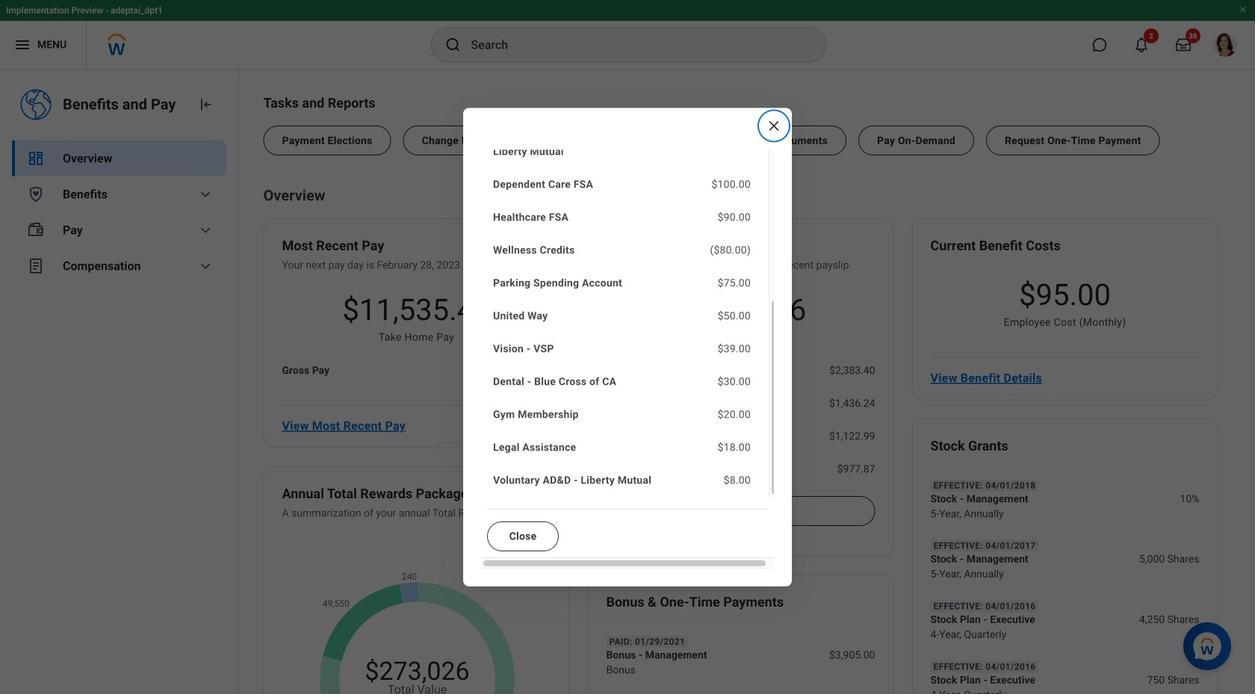 Task type: describe. For each thing, give the bounding box(es) containing it.
bonus & one-time payments element
[[607, 594, 784, 614]]

profile logan mcneil element
[[1205, 28, 1247, 61]]

most recent pay element
[[282, 237, 384, 258]]

notifications large image
[[1135, 37, 1150, 52]]

close environment banner image
[[1239, 5, 1248, 14]]

list view image
[[705, 504, 720, 519]]



Task type: vqa. For each thing, say whether or not it's contained in the screenshot.
Effective: to the top
no



Task type: locate. For each thing, give the bounding box(es) containing it.
transformation import image
[[197, 96, 215, 114]]

a summarization of your annual total rewards package. element
[[282, 506, 544, 521]]

annual total rewards package element
[[282, 485, 468, 506]]

401(k) element
[[607, 396, 787, 411]]

dialog
[[463, 108, 792, 587]]

benefits and pay element
[[63, 94, 185, 115]]

stock grants element
[[931, 437, 1009, 458]]

dashboard image
[[27, 149, 45, 167]]

list
[[263, 114, 1220, 155]]

taxes and deductions from your most recent payslip. element
[[607, 258, 852, 273]]

banner
[[0, 0, 1256, 69]]

navigation pane region
[[0, 69, 239, 694]]

your next pay day is february 28, 2023. element
[[282, 258, 463, 273]]

search image
[[444, 36, 462, 54]]

x image
[[767, 118, 782, 133]]

inbox large image
[[1177, 37, 1191, 52]]

oasdi (federal) element
[[607, 429, 787, 444]]

current benefit costs element
[[931, 237, 1061, 258]]



